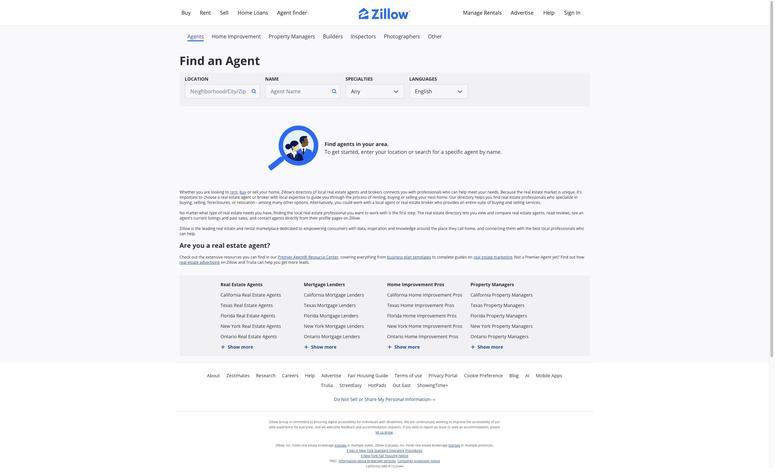 Task type: describe. For each thing, give the bounding box(es) containing it.
1 vertical spatial sell
[[350, 397, 358, 403]]

a up extensive
[[206, 241, 210, 250]]

managers up ontario property managers
[[512, 324, 533, 330]]

managers up "texas property managers"
[[512, 292, 533, 298]]

or left "share" at the left bottom
[[359, 397, 364, 403]]

finding
[[274, 210, 286, 216]]

0 horizontal spatial on
[[221, 260, 226, 266]]

looking
[[211, 190, 224, 195]]

home up florida home improvement pros
[[401, 303, 414, 309]]

new for new york mortgage lenders
[[304, 324, 314, 330]]

0 horizontal spatial for
[[294, 425, 299, 430]]

0 horizontal spatial advertise
[[322, 373, 342, 379]]

home, inside zillow is the leading real estate and rental marketplace dedicated to empowering consumers with data, inspiration and knowledge around the place they call home, and connecting them with the best local professionals who can help.
[[465, 226, 477, 232]]

find for find an agent
[[180, 53, 205, 69]]

home down florida home improvement pros link
[[409, 324, 422, 330]]

and left rental
[[237, 226, 244, 232]]

with left data,
[[349, 226, 357, 232]]

real down are on the left of the page
[[180, 260, 187, 266]]

agents inside find agents in your area. to get started, enter your location or search for a specific agent by name.
[[337, 141, 355, 148]]

and left past
[[222, 216, 229, 221]]

york down standard
[[371, 454, 378, 459]]

whether
[[180, 190, 195, 195]]

more for new york home improvement pros
[[408, 344, 420, 351]]

zillow is the leading real estate and rental marketplace dedicated to empowering consumers with data, inspiration and knowledge around the place they call home, and connecting them with the best local professionals who can help.
[[180, 226, 584, 237]]

property managers link
[[269, 33, 315, 40]]

property up california property managers
[[471, 282, 491, 288]]

is left first
[[389, 210, 392, 216]]

leads.
[[299, 260, 310, 266]]

ontario property managers link
[[471, 333, 529, 341]]

real up the services.
[[524, 190, 531, 195]]

improvement inside professional leaderboards links element
[[228, 33, 261, 40]]

check
[[180, 255, 191, 260]]

and right feedback
[[356, 425, 362, 430]]

get inside find agents in your area. to get started, enter your location or search for a specific agent by name.
[[332, 149, 340, 156]]

real right compare
[[513, 210, 520, 216]]

you right resources in the left of the page
[[243, 255, 250, 260]]

with left zillow's
[[271, 195, 278, 200]]

1 vertical spatial help
[[305, 373, 315, 379]]

more for new york property managers
[[492, 344, 504, 351]]

of left renting,
[[368, 195, 372, 200]]

home inside professional leaderboards links element
[[212, 33, 227, 40]]

an up location
[[208, 53, 223, 69]]

pros for florida home improvement pros
[[448, 313, 457, 319]]

a inside find agents in your area. to get started, enter your location or search for a specific agent by name.
[[441, 149, 444, 156]]

show for home
[[395, 344, 407, 351]]

1 horizontal spatial for
[[357, 420, 361, 425]]

california for real
[[221, 292, 241, 298]]

§ new york fair housing notice link
[[361, 454, 409, 459]]

with left next
[[409, 190, 417, 195]]

mortgage inside "link"
[[326, 324, 346, 330]]

texas property managers
[[471, 303, 525, 309]]

out east link
[[393, 382, 411, 390]]

0 horizontal spatial brokerage
[[318, 444, 334, 448]]

many
[[272, 200, 283, 206]]

privacy
[[429, 373, 444, 379]]

sell
[[253, 190, 259, 195]]

accommodation,
[[464, 425, 490, 430]]

florida home improvement pros
[[388, 313, 457, 319]]

research link
[[256, 372, 276, 380]]

0 horizontal spatial advertise link
[[322, 372, 342, 380]]

agents up california real estate agents
[[247, 282, 263, 288]]

york for real
[[231, 324, 241, 330]]

directory up options. at the left
[[296, 190, 312, 195]]

specific
[[446, 149, 464, 156]]

agent inside check out the extensive resources you can find in our premier agent® resource center , covering everything from business plan templates to complete guides on real estate marketing . not a premier agent yet? find out how real estate advertising on zillow and trulia can help you get more leads.
[[541, 255, 552, 260]]

florida for florida home improvement pros
[[388, 313, 402, 319]]

real left rent,
[[221, 195, 228, 200]]

our inside check out the extensive resources you can find in our premier agent® resource center , covering everything from business plan templates to complete guides on real estate marketing . not a premier agent yet? find out how real estate advertising on zillow and trulia can help you get more leads.
[[271, 255, 277, 260]]

agents up new york real estate agents
[[261, 313, 276, 319]]

states.
[[365, 444, 375, 448]]

and left brokers
[[361, 190, 368, 195]]

florida for florida real estate agents
[[221, 313, 235, 319]]

advertising
[[200, 260, 220, 266]]

agents down california real estate agents "link"
[[259, 303, 273, 309]]

1 vertical spatial agents
[[347, 190, 360, 195]]

to up seek
[[449, 420, 452, 425]]

york for mortgage
[[315, 324, 324, 330]]

real for texas
[[234, 303, 243, 309]]

rental
[[245, 226, 255, 232]]

0 horizontal spatial agent
[[241, 195, 251, 200]]

1 horizontal spatial brokerage
[[368, 459, 383, 464]]

current
[[194, 216, 207, 221]]

real up california real estate agents
[[221, 282, 231, 288]]

with down brokers
[[364, 200, 372, 206]]

on inside the real estate directory lets you view and compare real estate agents, read reviews, see an agent's current listings and past sales, and contact agents directly from their profile pages on zillow.
[[344, 216, 349, 221]]

2 horizontal spatial brokerage
[[432, 444, 448, 448]]

estate for florida
[[247, 313, 260, 319]]

improvement down california home improvement pros "link"
[[415, 303, 444, 309]]

zillow group is committed to ensuring digital accessibility for individuals with disabilities. we are continuously working to improve the accessibility of our web experience for everyone, and we welcome feedback and accommodation requests. if you wish to report an issue or seek an accommodation, please let us know .
[[269, 420, 500, 435]]

around
[[417, 226, 430, 232]]

show more button for real
[[221, 344, 253, 352]]

more for new york mortgage lenders
[[325, 344, 337, 351]]

name.
[[487, 149, 502, 156]]

who left 'specialize'
[[547, 195, 555, 200]]

california for property
[[471, 292, 491, 298]]

a right choose
[[218, 195, 220, 200]]

your right sell
[[260, 190, 268, 195]]

connecting
[[486, 226, 506, 232]]

buying,
[[180, 200, 193, 206]]

, inside zillow, inc. holds real estate brokerage licenses in multiple states. zillow (canada), inc. holds real estate brokerage licenses in multiple provinces. § 442-h new york standard operating procedures § new york fair housing notice trec: information about brokerage services , consumer protection notice
[[396, 459, 397, 464]]

show more for property
[[478, 344, 504, 351]]

you left want
[[347, 210, 354, 216]]

photographers link
[[384, 33, 420, 40]]

you left have,
[[255, 210, 262, 216]]

to left rent,
[[225, 190, 229, 195]]

lenders for ontario mortgage lenders
[[343, 334, 360, 340]]

in down accommodation,
[[462, 444, 464, 448]]

1 licenses from the left
[[335, 444, 347, 448]]

zestimates link
[[227, 372, 250, 380]]

ontario property managers
[[471, 334, 529, 340]]

to left choose
[[199, 195, 203, 200]]

property inside "link"
[[488, 334, 507, 340]]

your right meet
[[479, 190, 487, 195]]

zillow inside zillow, inc. holds real estate brokerage licenses in multiple states. zillow (canada), inc. holds real estate brokerage licenses in multiple provinces. § 442-h new york standard operating procedures § new york fair housing notice trec: information about brokerage services , consumer protection notice
[[375, 444, 384, 448]]

1 vertical spatial §
[[361, 454, 363, 459]]

estate up the ontario real estate agents
[[252, 324, 265, 330]]

mortgage for florida
[[320, 313, 340, 319]]

texas real estate agents link
[[221, 302, 273, 310]]

your up enter
[[363, 141, 375, 148]]

cookie preference link
[[464, 372, 503, 380]]

to right want
[[365, 210, 369, 216]]

york down states.
[[367, 449, 374, 454]]

consumer
[[398, 459, 414, 464]]

agents inside 'link'
[[263, 334, 277, 340]]

real estate market is unique, it's important to choose a real estate agent or broker with local expertise to guide you through the process of renting, buying or selling your next home. our directory helps you find real estate professionals who specialize in buying, selling, foreclosures, or relocation - among many other options. alternatively, you could work with a local agent or real estate broker who provides an entire suite of buying and selling services.
[[180, 190, 582, 206]]

foreclosures,
[[208, 200, 231, 206]]

the left place
[[431, 226, 437, 232]]

local inside zillow is the leading real estate and rental marketplace dedicated to empowering consumers with data, inspiration and knowledge around the place they call home, and connecting them with the best local professionals who can help.
[[542, 226, 550, 232]]

real for ontario
[[238, 334, 247, 340]]

ontario home improvement pros
[[388, 334, 459, 340]]

an left issue
[[435, 425, 438, 430]]

contact
[[258, 216, 271, 221]]

preference
[[480, 373, 503, 379]]

home down new york home improvement pros link
[[405, 334, 418, 340]]

committed
[[293, 420, 309, 425]]

inspectors
[[351, 33, 376, 40]]

you right helps
[[486, 195, 493, 200]]

mortgage up california mortgage lenders
[[304, 282, 326, 288]]

notice
[[399, 454, 409, 459]]

notice
[[431, 459, 440, 464]]

home image
[[184, 34, 199, 49]]

listings
[[208, 216, 221, 221]]

california real estate agents link
[[221, 292, 281, 299]]

real up first
[[401, 200, 408, 206]]

, inside check out the extensive resources you can find in our premier agent® resource center , covering everything from business plan templates to complete guides on real estate marketing . not a premier agent yet? find out how real estate advertising on zillow and trulia can help you get more leads.
[[339, 255, 340, 260]]

suite
[[478, 200, 487, 206]]

mobile
[[536, 373, 551, 379]]

builders
[[323, 33, 343, 40]]

home down home improvement pros
[[409, 292, 422, 298]]

home down business
[[388, 282, 401, 288]]

you right are on the left of the page
[[193, 241, 205, 250]]

new right the h
[[359, 449, 366, 454]]

rentals
[[484, 9, 502, 16]]

let
[[376, 431, 380, 435]]

managers up california property managers
[[492, 282, 515, 288]]

you inside the real estate directory lets you view and compare real estate agents, read reviews, see an agent's current listings and past sales, and contact agents directly from their profile pages on zillow.
[[471, 210, 477, 216]]

texas for texas property managers
[[471, 303, 483, 309]]

your inside real estate market is unique, it's important to choose a real estate agent or broker with local expertise to guide you through the process of renting, buying or selling your next home. our directory helps you find real estate professionals who specialize in buying, selling, foreclosures, or relocation - among many other options. alternatively, you could work with a local agent or real estate broker who provides an entire suite of buying and selling services.
[[419, 195, 427, 200]]

work inside real estate market is unique, it's important to choose a real estate agent or broker with local expertise to guide you through the process of renting, buying or selling your next home. our directory helps you find real estate professionals who specialize in buying, selling, foreclosures, or relocation - among many other options. alternatively, you could work with a local agent or real estate broker who provides an entire suite of buying and selling services.
[[354, 200, 363, 206]]

matter
[[186, 210, 198, 216]]

h
[[356, 449, 359, 454]]

0 horizontal spatial selling
[[406, 195, 418, 200]]

our inside zillow group is committed to ensuring digital accessibility for individuals with disabilities. we are continuously working to improve the accessibility of our web experience for everyone, and we welcome feedback and accommodation requests. if you wish to report an issue or seek an accommodation, please let us know .
[[495, 420, 500, 425]]

show for mortgage
[[311, 344, 324, 351]]

provides
[[444, 200, 459, 206]]

individuals
[[362, 420, 379, 425]]

show more for real
[[228, 344, 253, 351]]

experience
[[277, 425, 293, 430]]

you right guide
[[323, 195, 329, 200]]

texas for texas home improvement pros
[[388, 303, 400, 309]]

2 multiple from the left
[[465, 444, 478, 448]]

none search field containing location
[[180, 73, 590, 107]]

see
[[572, 210, 578, 216]]

1 horizontal spatial agent
[[385, 200, 395, 206]]

2 holds from the left
[[406, 444, 415, 448]]

estate for texas
[[244, 303, 257, 309]]

estate up california real estate agents
[[232, 282, 246, 288]]

or left among
[[252, 195, 256, 200]]

or inside zillow group is committed to ensuring digital accessibility for individuals with disabilities. we are continuously working to improve the accessibility of our web experience for everyone, and we welcome feedback and accommodation requests. if you wish to report an issue or seek an accommodation, please let us know .
[[448, 425, 451, 430]]

lenders up california mortgage lenders
[[327, 282, 345, 288]]

an down improve
[[460, 425, 463, 430]]

you left agent®
[[274, 260, 281, 266]]

property up "texas property managers"
[[492, 292, 511, 298]]

managers inside professional leaderboards links element
[[291, 33, 315, 40]]

chevron right image
[[265, 65, 272, 73]]

professional leaderboards links element
[[180, 33, 590, 49]]

real down foreclosures,
[[223, 210, 230, 216]]

new up information about brokerage services link in the bottom of the page
[[364, 454, 371, 459]]

1 licenses link from the left
[[335, 444, 347, 448]]

among
[[259, 200, 271, 206]]

guide
[[376, 373, 388, 379]]

of right 'suite'
[[488, 200, 491, 206]]

disabilities.
[[387, 420, 404, 425]]

rent link
[[195, 5, 216, 21]]

1 horizontal spatial help link
[[539, 5, 560, 21]]

0 horizontal spatial §
[[347, 449, 349, 454]]

marketplace
[[256, 226, 279, 232]]

about link
[[207, 372, 220, 380]]

0 vertical spatial advertise link
[[507, 5, 539, 21]]

home down texas home improvement pros link
[[403, 313, 416, 319]]

accommodation
[[363, 425, 387, 430]]

NAME text field
[[265, 84, 329, 99]]

1 horizontal spatial broker
[[422, 200, 434, 206]]

who left the provides
[[435, 200, 443, 206]]

agents inside "link"
[[267, 292, 281, 298]]

services.
[[526, 200, 542, 206]]

managers down the california property managers link at bottom right
[[504, 303, 525, 309]]

real right needs.
[[502, 195, 509, 200]]

housing inside zillow, inc. holds real estate brokerage licenses in multiple states. zillow (canada), inc. holds real estate brokerage licenses in multiple provinces. § 442-h new york standard operating procedures § new york fair housing notice trec: information about brokerage services , consumer protection notice
[[386, 454, 398, 459]]

in inside check out the extensive resources you can find in our premier agent® resource center , covering everything from business plan templates to complete guides on real estate marketing . not a premier agent yet? find out how real estate advertising on zillow and trulia can help you get more leads.
[[266, 255, 270, 260]]

you right connects
[[401, 190, 408, 195]]

you left could
[[335, 200, 342, 206]]

real down everyone, at the bottom left of page
[[302, 444, 307, 448]]

local left expertise
[[279, 195, 288, 200]]

and right inspiration
[[388, 226, 395, 232]]

0 vertical spatial fair
[[348, 373, 356, 379]]

0 vertical spatial help
[[459, 190, 467, 195]]

agents inside the real estate directory lets you view and compare real estate agents, read reviews, see an agent's current listings and past sales, and contact agents directly from their profile pages on zillow.
[[272, 216, 284, 221]]

whether you are looking to rent, buy or sell your home, zillow's directory of local real estate agents and brokers connects you with professionals who can help meet your needs. because the
[[180, 190, 524, 195]]

not inside check out the extensive resources you can find in our premier agent® resource center , covering everything from business plan templates to complete guides on real estate marketing . not a premier agent yet? find out how real estate advertising on zillow and trulia can help you get more leads.
[[515, 255, 521, 260]]

from inside the real estate directory lets you view and compare real estate agents, read reviews, see an agent's current listings and past sales, and contact agents directly from their profile pages on zillow.
[[300, 216, 309, 221]]

california home improvement pros link
[[388, 292, 463, 299]]

process
[[353, 195, 367, 200]]

through
[[330, 195, 345, 200]]

0 horizontal spatial housing
[[357, 373, 375, 379]]

1 vertical spatial agent
[[226, 53, 260, 69]]

find inside real estate market is unique, it's important to choose a real estate agent or broker with local expertise to guide you through the process of renting, buying or selling your next home. our directory helps you find real estate professionals who specialize in buying, selling, foreclosures, or relocation - among many other options. alternatively, you could work with a local agent or real estate broker who provides an entire suite of buying and selling services.
[[494, 195, 501, 200]]

property up ontario property managers
[[492, 324, 511, 330]]

improvement down new york home improvement pros link
[[419, 334, 448, 340]]

guide
[[312, 195, 322, 200]]

you up selling,
[[196, 190, 203, 195]]

is inside zillow is the leading real estate and rental marketplace dedicated to empowering consumers with data, inspiration and knowledge around the place they call home, and connecting them with the best local professionals who can help.
[[191, 226, 194, 232]]

languages
[[410, 76, 437, 82]]

2 out from the left
[[570, 255, 576, 260]]

east
[[402, 383, 411, 389]]

1 multiple from the left
[[351, 444, 364, 448]]

blog
[[510, 373, 519, 379]]

california real estate agents
[[221, 292, 281, 298]]

show more for home
[[395, 344, 420, 351]]

for inside find agents in your area. to get started, enter your location or search for a specific agent by name.
[[433, 149, 440, 156]]

privacy portal link
[[429, 372, 458, 380]]

1 inc. from the left
[[286, 444, 292, 448]]

yet?
[[553, 255, 560, 260]]

real up "procedures"
[[416, 444, 421, 448]]

of inside zillow group is committed to ensuring digital accessibility for individuals with disabilities. we are continuously working to improve the accessibility of our web experience for everyone, and we welcome feedback and accommodation requests. if you wish to report an issue or seek an accommodation, please let us know .
[[491, 420, 494, 425]]

-
[[256, 200, 258, 206]]

pros for ontario home improvement pros
[[449, 334, 459, 340]]

improvement up california home improvement pros
[[402, 282, 433, 288]]

out
[[393, 383, 401, 389]]

to left guide
[[307, 195, 310, 200]]

other link
[[428, 33, 442, 40]]

property inside professional leaderboards links element
[[269, 33, 290, 40]]

resources
[[224, 255, 242, 260]]

. inside zillow group is committed to ensuring digital accessibility for individuals with disabilities. we are continuously working to improve the accessibility of our web experience for everyone, and we welcome feedback and accommodation requests. if you wish to report an issue or seek an accommodation, please let us know .
[[393, 431, 394, 435]]

builders link
[[323, 33, 343, 40]]

or right connects
[[401, 195, 405, 200]]

§ 442-h new york standard operating procedures link
[[347, 449, 423, 454]]

or inside find agents in your area. to get started, enter your location or search for a specific agent by name.
[[409, 149, 414, 156]]

help inside check out the extensive resources you can find in our premier agent® resource center , covering everything from business plan templates to complete guides on real estate marketing . not a premier agent yet? find out how real estate advertising on zillow and trulia can help you get more leads.
[[265, 260, 273, 266]]

pages
[[332, 216, 343, 221]]

show more button for home
[[388, 344, 420, 352]]

my
[[378, 397, 385, 403]]

1 horizontal spatial property managers
[[471, 282, 515, 288]]

estate inside zillow is the leading real estate and rental marketplace dedicated to empowering consumers with data, inspiration and knowledge around the place they call home, and connecting them with the best local professionals who can help.
[[224, 226, 236, 232]]

show for property
[[478, 344, 490, 351]]

feedback
[[341, 425, 355, 430]]

and down "ensuring"
[[315, 425, 321, 430]]

0 vertical spatial home,
[[269, 190, 281, 195]]

the left first
[[393, 210, 399, 216]]

1 horizontal spatial buying
[[492, 200, 505, 206]]

managers up the new york property managers on the bottom right
[[506, 313, 527, 319]]

the inside real estate market is unique, it's important to choose a real estate agent or broker with local expertise to guide you through the process of renting, buying or selling your next home. our directory helps you find real estate professionals who specialize in buying, selling, foreclosures, or relocation - among many other options. alternatively, you could work with a local agent or real estate broker who provides an entire suite of buying and selling services.
[[346, 195, 352, 200]]

home loans
[[238, 9, 268, 16]]

the inside zillow group is committed to ensuring digital accessibility for individuals with disabilities. we are continuously working to improve the accessibility of our web experience for everyone, and we welcome feedback and accommodation requests. if you wish to report an issue or seek an accommodation, please let us know .
[[467, 420, 472, 425]]

the left leading
[[195, 226, 201, 232]]

or up first
[[396, 200, 400, 206]]

the right finding in the left of the page
[[287, 210, 293, 216]]

mortgage for texas
[[317, 303, 338, 309]]

options.
[[294, 200, 309, 206]]

lenders for california mortgage lenders
[[347, 292, 364, 298]]



Task type: locate. For each thing, give the bounding box(es) containing it.
1 horizontal spatial licenses link
[[449, 444, 461, 448]]

agent inside 'link'
[[277, 9, 292, 16]]

1 show more button from the left
[[221, 344, 253, 352]]

estate for ontario
[[248, 334, 261, 340]]

fair housing guide link
[[348, 372, 388, 380]]

to right dedicated
[[299, 226, 303, 232]]

0 vertical spatial §
[[347, 449, 349, 454]]

1 horizontal spatial home,
[[465, 226, 477, 232]]

find inside check out the extensive resources you can find in our premier agent® resource center , covering everything from business plan templates to complete guides on real estate marketing . not a premier agent yet? find out how real estate advertising on zillow and trulia can help you get more leads.
[[561, 255, 569, 260]]

texas up florida real estate agents
[[221, 303, 233, 309]]

view
[[478, 210, 486, 216]]

real inside new york real estate agents link
[[242, 324, 251, 330]]

texas real estate agents
[[221, 303, 273, 309]]

california for home
[[388, 292, 408, 298]]

0 horizontal spatial premier
[[278, 255, 293, 260]]

york inside new york mortgage lenders "link"
[[315, 324, 324, 330]]

buy
[[240, 190, 247, 195]]

lenders inside 'link'
[[343, 334, 360, 340]]

ontario for ontario home improvement pros
[[388, 334, 404, 340]]

marketing
[[494, 255, 513, 260]]

0 vertical spatial our
[[271, 255, 277, 260]]

market
[[544, 190, 557, 195]]

use
[[415, 373, 422, 379]]

4 texas from the left
[[471, 303, 483, 309]]

lenders for texas mortgage lenders
[[339, 303, 356, 309]]

new york real estate agents
[[221, 324, 281, 330]]

get inside check out the extensive resources you can find in our premier agent® resource center , covering everything from business plan templates to complete guides on real estate marketing . not a premier agent yet? find out how real estate advertising on zillow and trulia can help you get more leads.
[[282, 260, 287, 266]]

1 horizontal spatial from
[[377, 255, 386, 260]]

0 vertical spatial help link
[[539, 5, 560, 21]]

ontario for ontario real estate agents
[[221, 334, 237, 340]]

2 inc. from the left
[[400, 444, 406, 448]]

4 show more button from the left
[[471, 344, 504, 352]]

real estate marketing link
[[474, 255, 513, 260]]

1 vertical spatial help link
[[305, 372, 315, 380]]

agents up 'started,' on the top left of page
[[337, 141, 355, 148]]

ontario real estate agents
[[221, 334, 277, 340]]

2 accessibility from the left
[[472, 420, 490, 425]]

1 vertical spatial property managers
[[471, 282, 515, 288]]

0 horizontal spatial sell
[[220, 9, 229, 16]]

new for new york real estate agents
[[221, 324, 230, 330]]

1 holds from the left
[[292, 444, 301, 448]]

show more button for mortgage
[[304, 344, 337, 352]]

let us know link
[[376, 431, 393, 435]]

reviews,
[[556, 210, 571, 216]]

2 horizontal spatial agent
[[465, 149, 479, 156]]

1 accessibility from the left
[[338, 420, 356, 425]]

2 horizontal spatial agent
[[541, 255, 552, 260]]

1 horizontal spatial fair
[[379, 454, 385, 459]]

4 show from the left
[[478, 344, 490, 351]]

housing up services
[[386, 454, 398, 459]]

mortgage lenders
[[304, 282, 345, 288]]

real inside the ontario real estate agents 'link'
[[238, 334, 247, 340]]

florida mortgage lenders link
[[304, 312, 359, 320]]

1 horizontal spatial selling
[[514, 200, 525, 206]]

1 horizontal spatial multiple
[[465, 444, 478, 448]]

1 horizontal spatial find
[[494, 195, 501, 200]]

our left agent®
[[271, 255, 277, 260]]

agent®
[[294, 255, 307, 260]]

show more button for property
[[471, 344, 504, 352]]

1 horizontal spatial are
[[410, 420, 415, 425]]

0 vertical spatial trulia
[[246, 260, 257, 266]]

1 horizontal spatial trulia
[[321, 383, 333, 389]]

agents down buy link
[[187, 33, 204, 40]]

show more button down ontario property managers "link"
[[471, 344, 504, 352]]

estate up texas real estate agents
[[252, 292, 266, 298]]

blog link
[[510, 372, 519, 380]]

mortgage inside 'link'
[[322, 334, 342, 340]]

sign in link
[[560, 5, 586, 21]]

property managers inside professional leaderboards links element
[[269, 33, 315, 40]]

real up texas real estate agents
[[242, 292, 251, 298]]

0 horizontal spatial not
[[341, 397, 349, 403]]

estate inside "link"
[[252, 292, 266, 298]]

more down the ontario real estate agents 'link'
[[241, 344, 253, 351]]

2 show more from the left
[[311, 344, 337, 351]]

we
[[322, 425, 326, 430]]

1 texas from the left
[[221, 303, 233, 309]]

buy link
[[240, 190, 247, 195]]

. down the them
[[513, 255, 514, 260]]

new york home improvement pros link
[[388, 323, 463, 331]]

mortgage for ontario
[[322, 334, 342, 340]]

advertise link
[[507, 5, 539, 21], [322, 372, 342, 380]]

0 horizontal spatial agent
[[226, 53, 260, 69]]

a inside check out the extensive resources you can find in our premier agent® resource center , covering everything from business plan templates to complete guides on real estate marketing . not a premier agent yet? find out how real estate advertising on zillow and trulia can help you get more leads.
[[522, 255, 525, 260]]

2 show more button from the left
[[304, 344, 337, 352]]

1 horizontal spatial sell
[[350, 397, 358, 403]]

3 ontario from the left
[[388, 334, 404, 340]]

buying right renting,
[[388, 195, 400, 200]]

1 out from the left
[[192, 255, 198, 260]]

texas for texas mortgage lenders
[[304, 303, 316, 309]]

2 horizontal spatial on
[[468, 255, 473, 260]]

estate for california
[[252, 292, 266, 298]]

from left "their"
[[300, 216, 309, 221]]

real up alternatively,
[[327, 190, 334, 195]]

advertise
[[511, 9, 534, 16], [322, 373, 342, 379]]

property managers up california property managers
[[471, 282, 515, 288]]

in inside real estate market is unique, it's important to choose a real estate agent or broker with local expertise to guide you through the process of renting, buying or selling your next home. our directory helps you find real estate professionals who specialize in buying, selling, foreclosures, or relocation - among many other options. alternatively, you could work with a local agent or real estate broker who provides an entire suite of buying and selling services.
[[575, 195, 578, 200]]

2 horizontal spatial professionals
[[551, 226, 576, 232]]

2 horizontal spatial find
[[561, 255, 569, 260]]

real for california
[[242, 292, 251, 298]]

or left sell
[[248, 190, 252, 195]]

1 horizontal spatial on
[[344, 216, 349, 221]]

2 vertical spatial for
[[294, 425, 299, 430]]

1 premier from the left
[[278, 255, 293, 260]]

0 vertical spatial work
[[354, 200, 363, 206]]

1 vertical spatial our
[[495, 420, 500, 425]]

1 horizontal spatial licenses
[[449, 444, 461, 448]]

york for home
[[398, 324, 408, 330]]

mortgage for california
[[326, 292, 346, 298]]

pros inside florida home improvement pros link
[[448, 313, 457, 319]]

new for new york property managers
[[471, 324, 480, 330]]

the left the best
[[526, 226, 532, 232]]

more for new york real estate agents
[[241, 344, 253, 351]]

we
[[404, 420, 409, 425]]

home,
[[269, 190, 281, 195], [465, 226, 477, 232]]

no matter what type of real estate needs you have, finding the local real estate professional you want to work with is the first step. the
[[180, 210, 425, 216]]

group
[[279, 420, 289, 425]]

help right careers
[[305, 373, 315, 379]]

the inside check out the extensive resources you can find in our premier agent® resource center , covering everything from business plan templates to complete guides on real estate marketing . not a premier agent yet? find out how real estate advertising on zillow and trulia can help you get more leads.
[[199, 255, 205, 260]]

ontario mortgage lenders link
[[304, 333, 360, 341]]

, left consumer
[[396, 459, 397, 464]]

to left complete
[[432, 255, 436, 260]]

york for property
[[482, 324, 491, 330]]

are inside zillow group is committed to ensuring digital accessibility for individuals with disabilities. we are continuously working to improve the accessibility of our web experience for everyone, and we welcome feedback and accommodation requests. if you wish to report an issue or seek an accommodation, please let us know .
[[410, 420, 415, 425]]

→
[[431, 397, 436, 403]]

ai link
[[526, 372, 530, 380]]

new inside "link"
[[304, 324, 314, 330]]

2 premier from the left
[[526, 255, 540, 260]]

multiple left provinces.
[[465, 444, 478, 448]]

zillow inside zillow group is committed to ensuring digital accessibility for individuals with disabilities. we are continuously working to improve the accessibility of our web experience for everyone, and we welcome feedback and accommodation requests. if you wish to report an issue or seek an accommodation, please let us know .
[[269, 420, 278, 425]]

a down brokers
[[373, 200, 375, 206]]

pros for texas home improvement pros
[[445, 303, 455, 309]]

. inside check out the extensive resources you can find in our premier agent® resource center , covering everything from business plan templates to complete guides on real estate marketing . not a premier agent yet? find out how real estate advertising on zillow and trulia can help you get more leads.
[[513, 255, 514, 260]]

home
[[238, 9, 253, 16], [212, 33, 227, 40], [388, 282, 401, 288], [409, 292, 422, 298], [401, 303, 414, 309], [403, 313, 416, 319], [409, 324, 422, 330], [405, 334, 418, 340]]

in up 'started,' on the top left of page
[[356, 141, 361, 148]]

is inside real estate market is unique, it's important to choose a real estate agent or broker with local expertise to guide you through the process of renting, buying or selling your next home. our directory helps you find real estate professionals who specialize in buying, selling, foreclosures, or relocation - among many other options. alternatively, you could work with a local agent or real estate broker who provides an entire suite of buying and selling services.
[[558, 190, 561, 195]]

who up the provides
[[443, 190, 451, 195]]

texas
[[221, 303, 233, 309], [304, 303, 316, 309], [388, 303, 400, 309], [471, 303, 483, 309]]

and left connecting at the right of page
[[478, 226, 485, 232]]

real inside california real estate agents "link"
[[242, 292, 251, 298]]

step.
[[408, 210, 417, 216]]

and
[[361, 190, 368, 195], [506, 200, 513, 206], [487, 210, 494, 216], [222, 216, 229, 221], [250, 216, 257, 221], [237, 226, 244, 232], [388, 226, 395, 232], [478, 226, 485, 232], [238, 260, 245, 266], [315, 425, 321, 430], [356, 425, 362, 430]]

2 ontario from the left
[[304, 334, 320, 340]]

more down ontario mortgage lenders 'link'
[[325, 344, 337, 351]]

0 horizontal spatial licenses
[[335, 444, 347, 448]]

real inside texas real estate agents link
[[234, 303, 243, 309]]

0 horizontal spatial inc.
[[286, 444, 292, 448]]

0 horizontal spatial find
[[180, 53, 205, 69]]

fair inside zillow, inc. holds real estate brokerage licenses in multiple states. zillow (canada), inc. holds real estate brokerage licenses in multiple provinces. § 442-h new york standard operating procedures § new york fair housing notice trec: information about brokerage services , consumer protection notice
[[379, 454, 385, 459]]

real inside florida real estate agents link
[[236, 313, 246, 319]]

1 ontario from the left
[[221, 334, 237, 340]]

home right agents link
[[212, 33, 227, 40]]

who inside zillow is the leading real estate and rental marketplace dedicated to empowering consumers with data, inspiration and knowledge around the place they call home, and connecting them with the best local professionals who can help.
[[577, 226, 584, 232]]

LOCATION text field
[[185, 84, 248, 99]]

show more button down the ontario real estate agents 'link'
[[221, 344, 253, 352]]

york inside new york home improvement pros link
[[398, 324, 408, 330]]

real estate directory lets you view and compare real estate agents, read reviews, see an agent's current listings and past sales, and contact agents directly from their profile pages on zillow.
[[180, 210, 584, 221]]

and inside check out the extensive resources you can find in our premier agent® resource center , covering everything from business plan templates to complete guides on real estate marketing . not a premier agent yet? find out how real estate advertising on zillow and trulia can help you get more leads.
[[238, 260, 245, 266]]

find for find agents in your area. to get started, enter your location or search for a specific agent by name.
[[325, 141, 336, 148]]

1 horizontal spatial not
[[515, 255, 521, 260]]

premier agent® resource center link
[[278, 255, 339, 260]]

home left "loans"
[[238, 9, 253, 16]]

directory
[[296, 190, 312, 195], [458, 195, 474, 200], [446, 210, 462, 216]]

0 horizontal spatial fair
[[348, 373, 356, 379]]

is inside zillow group is committed to ensuring digital accessibility for individuals with disabilities. we are continuously working to improve the accessibility of our web experience for everyone, and we welcome feedback and accommodation requests. if you wish to report an issue or seek an accommodation, please let us know .
[[290, 420, 292, 425]]

agent inside find agents in your area. to get started, enter your location or search for a specific agent by name.
[[465, 149, 479, 156]]

real down new york real estate agents link
[[238, 334, 247, 340]]

hotpads link
[[369, 382, 387, 390]]

ontario down new york home improvement pros link
[[388, 334, 404, 340]]

holds
[[292, 444, 301, 448], [406, 444, 415, 448]]

advertise inside advertise link
[[511, 9, 534, 16]]

can inside zillow is the leading real estate and rental marketplace dedicated to empowering consumers with data, inspiration and knowledge around the place they call home, and connecting them with the best local professionals who can help.
[[180, 231, 186, 237]]

california for mortgage
[[304, 292, 324, 298]]

3 florida from the left
[[388, 313, 402, 319]]

texas up the "florida property managers"
[[471, 303, 483, 309]]

directory inside real estate market is unique, it's important to choose a real estate agent or broker with local expertise to guide you through the process of renting, buying or selling your next home. our directory helps you find real estate professionals who specialize in buying, selling, foreclosures, or relocation - among many other options. alternatively, you could work with a local agent or real estate broker who provides an entire suite of buying and selling services.
[[458, 195, 474, 200]]

agents up texas real estate agents
[[267, 292, 281, 298]]

florida inside florida mortgage lenders link
[[304, 313, 319, 319]]

1 vertical spatial housing
[[386, 454, 398, 459]]

0 horizontal spatial buying
[[388, 195, 400, 200]]

0 horizontal spatial our
[[271, 255, 277, 260]]

zillow logo image
[[359, 8, 411, 19]]

location
[[388, 149, 407, 156]]

improvement inside "link"
[[423, 292, 452, 298]]

california property managers link
[[471, 292, 533, 299]]

specialties
[[346, 76, 373, 82]]

managers down finder at left
[[291, 33, 315, 40]]

improvement up texas home improvement pros
[[423, 292, 452, 298]]

lenders
[[327, 282, 345, 288], [347, 292, 364, 298], [339, 303, 356, 309], [341, 313, 359, 319], [347, 324, 364, 330], [343, 334, 360, 340]]

1 horizontal spatial inc.
[[400, 444, 406, 448]]

ontario for ontario property managers
[[471, 334, 487, 340]]

1 vertical spatial find
[[258, 255, 265, 260]]

an inside the real estate directory lets you view and compare real estate agents, read reviews, see an agent's current listings and past sales, and contact agents directly from their profile pages on zillow.
[[579, 210, 584, 216]]

1 horizontal spatial holds
[[406, 444, 415, 448]]

real up extensive
[[212, 241, 225, 250]]

3 show more from the left
[[395, 344, 420, 351]]

licenses up the "trec:"
[[335, 444, 347, 448]]

4 ontario from the left
[[471, 334, 487, 340]]

local down options. at the left
[[294, 210, 303, 216]]

mobile apps
[[536, 373, 563, 379]]

florida down texas home improvement pros link
[[388, 313, 402, 319]]

lenders up texas mortgage lenders
[[347, 292, 364, 298]]

1 horizontal spatial agent
[[277, 9, 292, 16]]

0 vertical spatial find
[[494, 195, 501, 200]]

york inside new york real estate agents link
[[231, 324, 241, 330]]

york down florida home improvement pros link
[[398, 324, 408, 330]]

professionals down reviews,
[[551, 226, 576, 232]]

you right lets at the top right of page
[[471, 210, 477, 216]]

property down texas property managers link
[[487, 313, 505, 319]]

2 vertical spatial agents
[[272, 216, 284, 221]]

0 horizontal spatial help link
[[305, 372, 315, 380]]

1 horizontal spatial work
[[370, 210, 379, 216]]

pros for california home improvement pros
[[453, 292, 463, 298]]

show down the ontario real estate agents 'link'
[[228, 344, 240, 351]]

wish
[[412, 425, 419, 430]]

careers link
[[282, 372, 299, 380]]

real estate advertising link
[[180, 260, 220, 266]]

help
[[459, 190, 467, 195], [265, 260, 273, 266]]

home inside "main" 'navigation'
[[238, 9, 253, 16]]

web
[[269, 425, 276, 430]]

florida mortgage lenders
[[304, 313, 359, 319]]

2 licenses link from the left
[[449, 444, 461, 448]]

lenders up "ontario mortgage lenders"
[[347, 324, 364, 330]]

trulia inside check out the extensive resources you can find in our premier agent® resource center , covering everything from business plan templates to complete guides on real estate marketing . not a premier agent yet? find out how real estate advertising on zillow and trulia can help you get more leads.
[[246, 260, 257, 266]]

trulia link
[[321, 382, 333, 390]]

1 horizontal spatial out
[[570, 255, 576, 260]]

(canada),
[[385, 444, 399, 448]]

the
[[418, 210, 424, 216]]

and down "because" at the top right
[[506, 200, 513, 206]]

more
[[288, 260, 298, 266], [241, 344, 253, 351], [325, 344, 337, 351], [408, 344, 420, 351], [492, 344, 504, 351]]

and inside real estate market is unique, it's important to choose a real estate agent or broker with local expertise to guide you through the process of renting, buying or selling your next home. our directory helps you find real estate professionals who specialize in buying, selling, foreclosures, or relocation - among many other options. alternatively, you could work with a local agent or real estate broker who provides an entire suite of buying and selling services.
[[506, 200, 513, 206]]

3 show from the left
[[395, 344, 407, 351]]

estate inside 'link'
[[248, 334, 261, 340]]

1 vertical spatial help
[[265, 260, 273, 266]]

to inside zillow is the leading real estate and rental marketplace dedicated to empowering consumers with data, inspiration and knowledge around the place they call home, and connecting them with the best local professionals who can help.
[[299, 226, 303, 232]]

managers inside "link"
[[508, 334, 529, 340]]

1 vertical spatial fair
[[379, 454, 385, 459]]

0 vertical spatial agent
[[277, 9, 292, 16]]

find down agent?
[[258, 255, 265, 260]]

florida for florida property managers
[[471, 313, 486, 319]]

you inside zillow group is committed to ensuring digital accessibility for individuals with disabilities. we are continuously working to improve the accessibility of our web experience for everyone, and we welcome feedback and accommodation requests. if you wish to report an issue or seek an accommodation, please let us know .
[[406, 425, 412, 430]]

mortgage down the texas mortgage lenders link
[[320, 313, 340, 319]]

housing
[[357, 373, 375, 379], [386, 454, 398, 459]]

covering
[[341, 255, 356, 260]]

1 horizontal spatial help
[[544, 9, 555, 16]]

agents inside professional leaderboards links element
[[187, 33, 204, 40]]

0 horizontal spatial holds
[[292, 444, 301, 448]]

center
[[326, 255, 339, 260]]

professionals inside zillow is the leading real estate and rental marketplace dedicated to empowering consumers with data, inspiration and knowledge around the place they call home, and connecting them with the best local professionals who can help.
[[551, 226, 576, 232]]

fair up streeteasy
[[348, 373, 356, 379]]

pros inside california home improvement pros "link"
[[453, 292, 463, 298]]

to inside check out the extensive resources you can find in our premier agent® resource center , covering everything from business plan templates to complete guides on real estate marketing . not a premier agent yet? find out how real estate advertising on zillow and trulia can help you get more leads.
[[432, 255, 436, 260]]

continuously
[[416, 420, 435, 425]]

improvement up 'ontario home improvement pros'
[[423, 324, 452, 330]]

florida property managers link
[[471, 312, 527, 320]]

0 vertical spatial ,
[[339, 255, 340, 260]]

1 horizontal spatial advertise link
[[507, 5, 539, 21]]

2 california from the left
[[304, 292, 324, 298]]

unique,
[[562, 190, 576, 195]]

1 vertical spatial trulia
[[321, 383, 333, 389]]

protection
[[414, 459, 430, 464]]

show more for mortgage
[[311, 344, 337, 351]]

lenders for florida mortgage lenders
[[341, 313, 359, 319]]

ontario
[[221, 334, 237, 340], [304, 334, 320, 340], [388, 334, 404, 340], [471, 334, 487, 340]]

texas home improvement pros link
[[388, 302, 455, 310]]

real right guides on the right bottom of page
[[474, 255, 481, 260]]

2 vertical spatial find
[[561, 255, 569, 260]]

2 show from the left
[[311, 344, 324, 351]]

from inside check out the extensive resources you can find in our premier agent® resource center , covering everything from business plan templates to complete guides on real estate marketing . not a premier agent yet? find out how real estate advertising on zillow and trulia can help you get more leads.
[[377, 255, 386, 260]]

§ up about
[[361, 454, 363, 459]]

new for new york home improvement pros
[[388, 324, 397, 330]]

real for florida
[[236, 313, 246, 319]]

0 vertical spatial are
[[204, 190, 210, 195]]

information inside zillow, inc. holds real estate brokerage licenses in multiple states. zillow (canada), inc. holds real estate brokerage licenses in multiple provinces. § 442-h new york standard operating procedures § new york fair housing notice trec: information about brokerage services , consumer protection notice
[[339, 459, 357, 464]]

2 vertical spatial agent
[[541, 255, 552, 260]]

agents link
[[187, 33, 204, 40]]

0 horizontal spatial home,
[[269, 190, 281, 195]]

of up the please
[[491, 420, 494, 425]]

zillow inside zillow is the leading real estate and rental marketplace dedicated to empowering consumers with data, inspiration and knowledge around the place they call home, and connecting them with the best local professionals who can help.
[[180, 226, 190, 232]]

1 vertical spatial find
[[325, 141, 336, 148]]

property managers
[[269, 33, 315, 40], [471, 282, 515, 288]]

0 vertical spatial not
[[515, 255, 521, 260]]

0 horizontal spatial from
[[300, 216, 309, 221]]

real right leading
[[216, 226, 223, 232]]

in inside find agents in your area. to get started, enter your location or search for a specific agent by name.
[[356, 141, 361, 148]]

1 vertical spatial home,
[[465, 226, 477, 232]]

information down 442-
[[339, 459, 357, 464]]

find inside check out the extensive resources you can find in our premier agent® resource center , covering everything from business plan templates to complete guides on real estate marketing . not a premier agent yet? find out how real estate advertising on zillow and trulia can help you get more leads.
[[258, 255, 265, 260]]

None search field
[[180, 73, 590, 107]]

or
[[409, 149, 414, 156], [248, 190, 252, 195], [252, 195, 256, 200], [401, 195, 405, 200], [232, 200, 236, 206], [396, 200, 400, 206], [359, 397, 364, 403], [448, 425, 451, 430]]

an left entire
[[460, 200, 465, 206]]

improve
[[453, 420, 466, 425]]

1 vertical spatial not
[[341, 397, 349, 403]]

ontario inside "link"
[[471, 334, 487, 340]]

show for real
[[228, 344, 240, 351]]

licenses
[[335, 444, 347, 448], [449, 444, 461, 448]]

agents up could
[[347, 190, 360, 195]]

search
[[415, 149, 432, 156]]

the left process
[[346, 195, 352, 200]]

0 horizontal spatial property managers
[[269, 33, 315, 40]]

licenses link up the "trec:"
[[335, 444, 347, 448]]

pros inside new york home improvement pros link
[[453, 324, 463, 330]]

1 horizontal spatial professionals
[[522, 195, 546, 200]]

1 show more from the left
[[228, 344, 253, 351]]

agents up the ontario real estate agents
[[267, 324, 281, 330]]

4 show more from the left
[[478, 344, 504, 351]]

complete
[[437, 255, 454, 260]]

and up real estate agents
[[238, 260, 245, 266]]

report
[[424, 425, 434, 430]]

california down home improvement pros
[[388, 292, 408, 298]]

1 horizontal spatial ,
[[396, 459, 397, 464]]

4 california from the left
[[471, 292, 491, 298]]

1 vertical spatial advertise
[[322, 373, 342, 379]]

main navigation
[[0, 0, 770, 108]]

agent
[[465, 149, 479, 156], [241, 195, 251, 200], [385, 200, 395, 206]]

provinces.
[[479, 444, 494, 448]]

1 vertical spatial information
[[339, 459, 357, 464]]

advertise right rentals
[[511, 9, 534, 16]]

important
[[180, 195, 198, 200]]

2 florida from the left
[[304, 313, 319, 319]]

estate down california real estate agents "link"
[[244, 303, 257, 309]]

type
[[209, 210, 217, 216]]

of left use
[[409, 373, 414, 379]]

1 california from the left
[[221, 292, 241, 298]]

trulia down agent?
[[246, 260, 257, 266]]

lenders inside "link"
[[347, 324, 364, 330]]

mortgage
[[304, 282, 326, 288], [326, 292, 346, 298], [317, 303, 338, 309], [320, 313, 340, 319], [326, 324, 346, 330], [322, 334, 342, 340]]

florida inside florida home improvement pros link
[[388, 313, 402, 319]]

2 licenses from the left
[[449, 444, 461, 448]]

agents
[[187, 33, 204, 40], [247, 282, 263, 288], [267, 292, 281, 298], [259, 303, 273, 309], [261, 313, 276, 319], [267, 324, 281, 330], [263, 334, 277, 340]]

professional
[[324, 210, 346, 216]]

0 vertical spatial agents
[[337, 141, 355, 148]]

an inside real estate market is unique, it's important to choose a real estate agent or broker with local expertise to guide you through the process of renting, buying or selling your next home. our directory helps you find real estate professionals who specialize in buying, selling, foreclosures, or relocation - among many other options. alternatively, you could work with a local agent or real estate broker who provides an entire suite of buying and selling services.
[[460, 200, 465, 206]]

florida inside florida real estate agents link
[[221, 313, 235, 319]]

3 show more button from the left
[[388, 344, 420, 352]]

0 vertical spatial from
[[300, 216, 309, 221]]

2 texas from the left
[[304, 303, 316, 309]]

0 horizontal spatial multiple
[[351, 444, 364, 448]]

1 vertical spatial advertise link
[[322, 372, 342, 380]]

standard
[[375, 449, 389, 454]]

lenders down new york mortgage lenders "link" in the left bottom of the page
[[343, 334, 360, 340]]

directory inside the real estate directory lets you view and compare real estate agents, read reviews, see an agent's current listings and past sales, and contact agents directly from their profile pages on zillow.
[[446, 210, 462, 216]]

texas for texas real estate agents
[[221, 303, 233, 309]]

3 california from the left
[[388, 292, 408, 298]]

1 vertical spatial work
[[370, 210, 379, 216]]

0 horizontal spatial broker
[[257, 195, 270, 200]]

the
[[517, 190, 523, 195], [346, 195, 352, 200], [287, 210, 293, 216], [393, 210, 399, 216], [195, 226, 201, 232], [431, 226, 437, 232], [526, 226, 532, 232], [199, 255, 205, 260], [467, 420, 472, 425]]

pros inside texas home improvement pros link
[[445, 303, 455, 309]]

help inside help link
[[544, 9, 555, 16]]

1 horizontal spatial premier
[[526, 255, 540, 260]]

show down ontario property managers "link"
[[478, 344, 490, 351]]

brokers
[[369, 190, 383, 195]]

1 horizontal spatial information
[[406, 397, 431, 403]]

in
[[356, 141, 361, 148], [575, 195, 578, 200], [266, 255, 270, 260], [348, 444, 351, 448], [462, 444, 464, 448]]

property up the "florida property managers"
[[484, 303, 503, 309]]

you right if
[[406, 425, 412, 430]]

of right the type
[[218, 210, 222, 216]]

with down real estate market is unique, it's important to choose a real estate agent or broker with local expertise to guide you through the process of renting, buying or selling your next home. our directory helps you find real estate professionals who specialize in buying, selling, foreclosures, or relocation - among many other options. alternatively, you could work with a local agent or real estate broker who provides an entire suite of buying and selling services.
[[380, 210, 388, 216]]

0 vertical spatial get
[[332, 149, 340, 156]]

zillow inside check out the extensive resources you can find in our premier agent® resource center , covering everything from business plan templates to complete guides on real estate marketing . not a premier agent yet? find out how real estate advertising on zillow and trulia can help you get more leads.
[[227, 260, 237, 266]]

out left how
[[570, 255, 576, 260]]

0 horizontal spatial professionals
[[418, 190, 442, 195]]

what
[[199, 210, 208, 216]]

with inside zillow group is committed to ensuring digital accessibility for individuals with disabilities. we are continuously working to improve the accessibility of our web experience for everyone, and we welcome feedback and accommodation requests. if you wish to report an issue or seek an accommodation, please let us know .
[[379, 420, 386, 425]]

sell inside the sell 'link'
[[220, 9, 229, 16]]

professionals inside real estate market is unique, it's important to choose a real estate agent or broker with local expertise to guide you through the process of renting, buying or selling your next home. our directory helps you find real estate professionals who specialize in buying, selling, foreclosures, or relocation - among many other options. alternatively, you could work with a local agent or real estate broker who provides an entire suite of buying and selling services.
[[522, 195, 546, 200]]

from left business
[[377, 255, 386, 260]]

are left looking
[[204, 190, 210, 195]]

find an agent
[[180, 53, 260, 69]]

alternatively,
[[310, 200, 334, 206]]

1 florida from the left
[[221, 313, 235, 319]]

1 horizontal spatial help
[[459, 190, 467, 195]]

0 vertical spatial for
[[433, 149, 440, 156]]

3 texas from the left
[[388, 303, 400, 309]]

with right the them
[[517, 226, 525, 232]]

get right to
[[332, 149, 340, 156]]

0 horizontal spatial licenses link
[[335, 444, 347, 448]]

0 vertical spatial help
[[544, 9, 555, 16]]

florida for florida mortgage lenders
[[304, 313, 319, 319]]

more inside check out the extensive resources you can find in our premier agent® resource center , covering everything from business plan templates to complete guides on real estate marketing . not a premier agent yet? find out how real estate advertising on zillow and trulia can help you get more leads.
[[288, 260, 298, 266]]

1 show from the left
[[228, 344, 240, 351]]

find inside find agents in your area. to get started, enter your location or search for a specific agent by name.
[[325, 141, 336, 148]]

requests.
[[388, 425, 402, 430]]

4 florida from the left
[[471, 313, 486, 319]]

home, right call
[[465, 226, 477, 232]]

0 vertical spatial information
[[406, 397, 431, 403]]

an
[[208, 53, 223, 69], [460, 200, 465, 206], [579, 210, 584, 216], [435, 425, 438, 430], [460, 425, 463, 430]]

zillow right extensive
[[227, 260, 237, 266]]

real inside zillow is the leading real estate and rental marketplace dedicated to empowering consumers with data, inspiration and knowledge around the place they call home, and connecting them with the best local professionals who can help.
[[216, 226, 223, 232]]

0 horizontal spatial get
[[282, 260, 287, 266]]

florida inside florida property managers link
[[471, 313, 486, 319]]

ontario for ontario mortgage lenders
[[304, 334, 320, 340]]

1 horizontal spatial §
[[361, 454, 363, 459]]

multiple
[[351, 444, 364, 448], [465, 444, 478, 448]]

mortgage down new york mortgage lenders "link" in the left bottom of the page
[[322, 334, 342, 340]]

templates
[[413, 255, 431, 260]]



Task type: vqa. For each thing, say whether or not it's contained in the screenshot.
Contact agent button in the top right of the page
no



